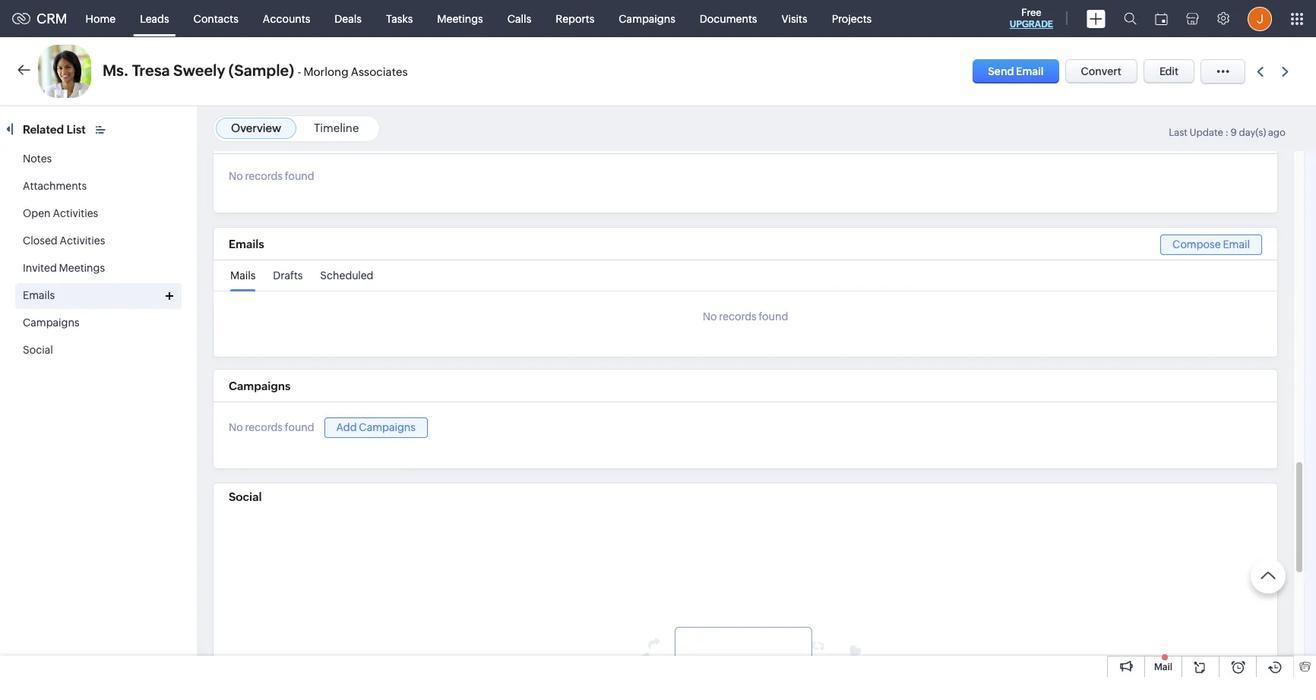 Task type: locate. For each thing, give the bounding box(es) containing it.
no
[[229, 170, 243, 183], [703, 311, 717, 323], [229, 422, 243, 434]]

overview
[[231, 122, 281, 135]]

notes
[[23, 153, 52, 165]]

tasks link
[[374, 0, 425, 37]]

send email
[[988, 65, 1044, 78]]

1 horizontal spatial emails
[[229, 238, 264, 251]]

campaigns link
[[607, 0, 688, 37], [23, 317, 79, 329]]

invited meetings
[[23, 262, 105, 274]]

crm link
[[12, 11, 67, 27]]

email right send
[[1016, 65, 1044, 78]]

drafts
[[273, 270, 303, 282]]

0 horizontal spatial meetings
[[59, 262, 105, 274]]

previous record image
[[1257, 66, 1264, 76]]

documents
[[700, 13, 757, 25]]

activities for open activities
[[53, 207, 98, 220]]

1 vertical spatial no
[[703, 311, 717, 323]]

convert button
[[1065, 59, 1138, 84]]

1 vertical spatial activities
[[60, 235, 105, 247]]

emails
[[229, 238, 264, 251], [23, 290, 55, 302]]

documents link
[[688, 0, 769, 37]]

0 horizontal spatial emails
[[23, 290, 55, 302]]

search element
[[1115, 0, 1146, 37]]

morlong
[[304, 65, 349, 78]]

activities up invited meetings link
[[60, 235, 105, 247]]

reports link
[[544, 0, 607, 37]]

deals
[[335, 13, 362, 25]]

next record image
[[1282, 66, 1292, 76]]

0 vertical spatial records
[[245, 170, 283, 183]]

0 vertical spatial activities
[[53, 207, 98, 220]]

email right compose at top
[[1223, 239, 1250, 251]]

0 vertical spatial emails
[[229, 238, 264, 251]]

1 vertical spatial found
[[759, 311, 788, 323]]

meetings link
[[425, 0, 495, 37]]

send
[[988, 65, 1014, 78]]

deals link
[[322, 0, 374, 37]]

contacts link
[[181, 0, 251, 37]]

invited
[[23, 262, 57, 274]]

campaigns
[[619, 13, 675, 25], [23, 317, 79, 329], [229, 380, 291, 393], [359, 422, 416, 434]]

emails link
[[23, 290, 55, 302]]

meetings
[[437, 13, 483, 25], [59, 262, 105, 274]]

email
[[1016, 65, 1044, 78], [1223, 239, 1250, 251]]

open
[[23, 207, 51, 220]]

1 vertical spatial meetings
[[59, 262, 105, 274]]

0 horizontal spatial social
[[23, 344, 53, 356]]

update
[[1190, 127, 1224, 138]]

records
[[245, 170, 283, 183], [719, 311, 757, 323], [245, 422, 283, 434]]

compose email
[[1173, 239, 1250, 251]]

related list
[[23, 123, 88, 136]]

1 vertical spatial no records found
[[703, 311, 788, 323]]

search image
[[1124, 12, 1137, 25]]

convert
[[1081, 65, 1122, 78]]

1 vertical spatial campaigns link
[[23, 317, 79, 329]]

0 horizontal spatial campaigns link
[[23, 317, 79, 329]]

0 horizontal spatial email
[[1016, 65, 1044, 78]]

meetings inside meetings link
[[437, 13, 483, 25]]

found
[[285, 170, 314, 183], [759, 311, 788, 323], [285, 422, 314, 434]]

home
[[86, 13, 116, 25]]

1 horizontal spatial meetings
[[437, 13, 483, 25]]

accounts
[[263, 13, 310, 25]]

mail
[[1154, 663, 1173, 673]]

0 vertical spatial no records found
[[229, 170, 314, 183]]

2 vertical spatial records
[[245, 422, 283, 434]]

attachments
[[23, 180, 87, 192]]

meetings down closed activities
[[59, 262, 105, 274]]

social
[[23, 344, 53, 356], [229, 491, 262, 504]]

2 vertical spatial no records found
[[229, 422, 314, 434]]

:
[[1226, 127, 1229, 138]]

calls link
[[495, 0, 544, 37]]

1 vertical spatial email
[[1223, 239, 1250, 251]]

0 vertical spatial email
[[1016, 65, 1044, 78]]

emails up mails
[[229, 238, 264, 251]]

email inside button
[[1016, 65, 1044, 78]]

campaigns link right reports
[[607, 0, 688, 37]]

(sample)
[[229, 62, 294, 79]]

emails down invited
[[23, 290, 55, 302]]

ms.
[[103, 62, 129, 79]]

day(s)
[[1239, 127, 1266, 138]]

1 horizontal spatial email
[[1223, 239, 1250, 251]]

calendar image
[[1155, 13, 1168, 25]]

ago
[[1268, 127, 1286, 138]]

activities
[[53, 207, 98, 220], [60, 235, 105, 247]]

no records found
[[229, 170, 314, 183], [703, 311, 788, 323], [229, 422, 314, 434]]

attachments link
[[23, 180, 87, 192]]

-
[[298, 65, 301, 78]]

activities up closed activities
[[53, 207, 98, 220]]

meetings left calls link
[[437, 13, 483, 25]]

1 vertical spatial social
[[229, 491, 262, 504]]

campaigns link down emails link on the top of the page
[[23, 317, 79, 329]]

0 vertical spatial campaigns link
[[607, 0, 688, 37]]

0 vertical spatial meetings
[[437, 13, 483, 25]]

closed activities
[[23, 235, 105, 247]]



Task type: describe. For each thing, give the bounding box(es) containing it.
send email button
[[973, 59, 1059, 84]]

scheduled
[[320, 270, 374, 282]]

9
[[1231, 127, 1237, 138]]

edit
[[1160, 65, 1179, 78]]

closed activities link
[[23, 235, 105, 247]]

visits
[[782, 13, 808, 25]]

open activities link
[[23, 207, 98, 220]]

sweely
[[173, 62, 225, 79]]

1 horizontal spatial social
[[229, 491, 262, 504]]

accounts link
[[251, 0, 322, 37]]

mails
[[230, 270, 256, 282]]

open activities
[[23, 207, 98, 220]]

1 vertical spatial records
[[719, 311, 757, 323]]

last
[[1169, 127, 1188, 138]]

free
[[1022, 7, 1042, 18]]

2 vertical spatial found
[[285, 422, 314, 434]]

calls
[[507, 13, 531, 25]]

related
[[23, 123, 64, 136]]

2 vertical spatial no
[[229, 422, 243, 434]]

associates
[[351, 65, 408, 78]]

projects
[[832, 13, 872, 25]]

tresa
[[132, 62, 170, 79]]

tasks
[[386, 13, 413, 25]]

0 vertical spatial social
[[23, 344, 53, 356]]

timeline link
[[314, 122, 359, 135]]

upgrade
[[1010, 19, 1053, 30]]

closed
[[23, 235, 58, 247]]

email for compose email
[[1223, 239, 1250, 251]]

free upgrade
[[1010, 7, 1053, 30]]

0 vertical spatial found
[[285, 170, 314, 183]]

activities for closed activities
[[60, 235, 105, 247]]

1 vertical spatial emails
[[23, 290, 55, 302]]

last update : 9 day(s) ago
[[1169, 127, 1286, 138]]

reports
[[556, 13, 595, 25]]

compose
[[1173, 239, 1221, 251]]

invited meetings link
[[23, 262, 105, 274]]

projects link
[[820, 0, 884, 37]]

contacts
[[193, 13, 239, 25]]

ms. tresa sweely (sample) - morlong associates
[[103, 62, 408, 79]]

profile element
[[1239, 0, 1281, 37]]

profile image
[[1248, 6, 1272, 31]]

edit button
[[1144, 59, 1195, 84]]

create menu element
[[1078, 0, 1115, 37]]

add campaigns
[[336, 422, 416, 434]]

0 vertical spatial no
[[229, 170, 243, 183]]

add campaigns link
[[324, 418, 428, 438]]

add
[[336, 422, 357, 434]]

1 horizontal spatial campaigns link
[[607, 0, 688, 37]]

email for send email
[[1016, 65, 1044, 78]]

home link
[[73, 0, 128, 37]]

crm
[[36, 11, 67, 27]]

social link
[[23, 344, 53, 356]]

visits link
[[769, 0, 820, 37]]

overview link
[[231, 122, 281, 135]]

leads link
[[128, 0, 181, 37]]

list
[[66, 123, 86, 136]]

leads
[[140, 13, 169, 25]]

notes link
[[23, 153, 52, 165]]

timeline
[[314, 122, 359, 135]]

create menu image
[[1087, 9, 1106, 28]]



Task type: vqa. For each thing, say whether or not it's contained in the screenshot.
CONTACT IN FUTURE option
no



